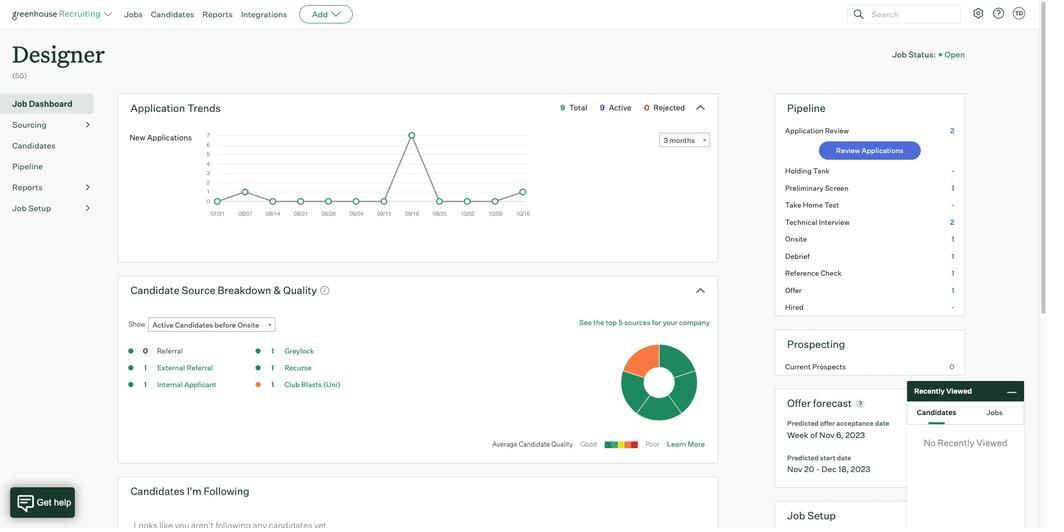Task type: locate. For each thing, give the bounding box(es) containing it.
quality left good
[[551, 440, 573, 448]]

2 2 from the top
[[950, 218, 955, 226]]

quality right &
[[283, 284, 317, 297]]

&
[[274, 284, 281, 297]]

1 horizontal spatial applications
[[862, 146, 904, 155]]

1 vertical spatial nov
[[787, 464, 803, 475]]

0 horizontal spatial setup
[[28, 203, 51, 213]]

job inside job setup link
[[12, 203, 27, 213]]

0 horizontal spatial candidates link
[[12, 139, 90, 152]]

1 vertical spatial recently
[[938, 437, 975, 449]]

applications for review applications
[[862, 146, 904, 155]]

3 - link from the top
[[775, 299, 965, 316]]

onsite right before
[[238, 321, 259, 329]]

candidates
[[151, 9, 194, 19], [12, 140, 56, 151], [175, 321, 213, 329], [917, 408, 956, 417], [131, 485, 185, 498]]

td button
[[1013, 7, 1025, 19]]

candidates down recently viewed
[[917, 408, 956, 417]]

recently
[[914, 387, 945, 396], [938, 437, 975, 449]]

1 vertical spatial referral
[[187, 364, 213, 372]]

0 horizontal spatial 9
[[560, 103, 565, 112]]

0 rejected
[[644, 103, 685, 112]]

0 vertical spatial active
[[609, 103, 631, 112]]

1 link for internal applicant
[[135, 380, 156, 392]]

candidates i'm following
[[131, 485, 249, 498]]

candidate up show
[[131, 284, 179, 297]]

your
[[663, 318, 678, 327]]

job setup link
[[12, 202, 90, 214]]

6,
[[836, 430, 844, 440]]

0 horizontal spatial active
[[152, 321, 174, 329]]

1 2 from the top
[[950, 126, 955, 135]]

poor
[[645, 440, 659, 448]]

job status:
[[893, 49, 936, 59]]

job inside job dashboard "link"
[[12, 99, 27, 109]]

0 down show
[[143, 347, 148, 355]]

learn more
[[667, 440, 705, 448]]

see
[[579, 318, 592, 327]]

- for third - link from the top
[[951, 303, 955, 312]]

0 vertical spatial quality
[[283, 284, 317, 297]]

1 vertical spatial - link
[[775, 197, 965, 214]]

candidate right "average"
[[519, 440, 550, 448]]

0 horizontal spatial application
[[131, 102, 185, 114]]

0 vertical spatial predicted
[[787, 420, 819, 428]]

2023 inside predicted offer acceptance date week of nov 6, 2023
[[845, 430, 865, 440]]

9 for 9 total
[[560, 103, 565, 112]]

1 horizontal spatial jobs
[[987, 408, 1003, 417]]

1 vertical spatial onsite
[[238, 321, 259, 329]]

job setup down pipeline link
[[12, 203, 51, 213]]

2 vertical spatial - link
[[775, 299, 965, 316]]

the
[[593, 318, 604, 327]]

date
[[875, 420, 889, 428], [837, 454, 851, 462]]

applications for new applications
[[147, 133, 192, 143]]

0 vertical spatial offer
[[785, 286, 802, 295]]

0 vertical spatial setup
[[28, 203, 51, 213]]

2023 inside predicted start date nov 20 - dec 18, 2023
[[851, 464, 871, 475]]

1 horizontal spatial application
[[785, 126, 824, 135]]

1 link left greylock
[[262, 346, 283, 358]]

technical
[[785, 218, 817, 226]]

0 vertical spatial review
[[825, 126, 849, 135]]

date inside predicted start date nov 20 - dec 18, 2023
[[837, 454, 851, 462]]

1 vertical spatial offer
[[787, 397, 811, 410]]

0 horizontal spatial date
[[837, 454, 851, 462]]

review down application review
[[836, 146, 860, 155]]

pipeline up application review
[[787, 102, 826, 114]]

1 horizontal spatial setup
[[808, 510, 836, 522]]

1 predicted from the top
[[787, 420, 819, 428]]

tab list containing candidates
[[908, 402, 1024, 425]]

0 vertical spatial recently
[[914, 387, 945, 396]]

referral up external
[[157, 347, 183, 355]]

candidates left "i'm"
[[131, 485, 185, 498]]

review applications
[[836, 146, 904, 155]]

0 horizontal spatial job setup
[[12, 203, 51, 213]]

0 up recently viewed
[[950, 362, 955, 371]]

1 horizontal spatial 9
[[600, 103, 605, 112]]

prospecting
[[787, 338, 845, 351]]

1 9 from the left
[[560, 103, 565, 112]]

good
[[581, 440, 597, 448]]

setup
[[28, 203, 51, 213], [808, 510, 836, 522]]

0 horizontal spatial applications
[[147, 133, 192, 143]]

date right 'acceptance'
[[875, 420, 889, 428]]

pipeline down sourcing
[[12, 161, 43, 171]]

designer link
[[12, 29, 105, 71]]

add button
[[299, 5, 353, 23]]

1 horizontal spatial nov
[[819, 430, 835, 440]]

candidate
[[131, 284, 179, 297], [519, 440, 550, 448]]

2023 down 'acceptance'
[[845, 430, 865, 440]]

offer forecast
[[787, 397, 852, 410]]

offer for offer
[[785, 286, 802, 295]]

18,
[[838, 464, 849, 475]]

0 vertical spatial viewed
[[946, 387, 972, 396]]

0 horizontal spatial 0
[[143, 347, 148, 355]]

1 horizontal spatial onsite
[[785, 235, 807, 243]]

reports link left integrations link
[[202, 9, 233, 19]]

predicted up 20
[[787, 454, 819, 462]]

2 for application review
[[950, 126, 955, 135]]

designer (50)
[[12, 39, 105, 80]]

- inside predicted start date nov 20 - dec 18, 2023
[[816, 464, 820, 475]]

interview
[[819, 218, 850, 226]]

offer down reference
[[785, 286, 802, 295]]

2 9 from the left
[[600, 103, 605, 112]]

jobs
[[124, 9, 143, 19], [987, 408, 1003, 417]]

0 vertical spatial candidates link
[[151, 9, 194, 19]]

0 horizontal spatial nov
[[787, 464, 803, 475]]

before
[[215, 321, 236, 329]]

0 left the 'rejected'
[[644, 103, 650, 112]]

- for 2nd - link
[[951, 201, 955, 209]]

1 link left recurse link
[[262, 363, 283, 375]]

2 - link from the top
[[775, 197, 965, 214]]

0 vertical spatial 2
[[950, 126, 955, 135]]

offer
[[785, 286, 802, 295], [787, 397, 811, 410]]

3 months link
[[659, 133, 710, 148]]

1 horizontal spatial job setup
[[787, 510, 836, 522]]

configure image
[[972, 7, 985, 19]]

1 vertical spatial candidate
[[519, 440, 550, 448]]

0 vertical spatial 2023
[[845, 430, 865, 440]]

active right show
[[152, 321, 174, 329]]

nov down "offer"
[[819, 430, 835, 440]]

reports link up job setup link
[[12, 181, 90, 193]]

setup down dec
[[808, 510, 836, 522]]

2
[[950, 126, 955, 135], [950, 218, 955, 226]]

0 horizontal spatial quality
[[283, 284, 317, 297]]

1 horizontal spatial date
[[875, 420, 889, 428]]

1 link left club at bottom
[[262, 380, 283, 392]]

review applications link
[[819, 142, 921, 160]]

1 vertical spatial candidates link
[[12, 139, 90, 152]]

1 horizontal spatial pipeline
[[787, 102, 826, 114]]

1 vertical spatial reports
[[12, 182, 43, 192]]

1 vertical spatial reports link
[[12, 181, 90, 193]]

pipeline
[[787, 102, 826, 114], [12, 161, 43, 171]]

0 vertical spatial reports link
[[202, 9, 233, 19]]

more
[[688, 440, 705, 448]]

1 link left internal
[[135, 380, 156, 392]]

predicted up week
[[787, 420, 819, 428]]

active candidates before onsite
[[152, 321, 259, 329]]

job dashboard
[[12, 99, 72, 109]]

reports left integrations link
[[202, 9, 233, 19]]

1 vertical spatial date
[[837, 454, 851, 462]]

0 vertical spatial job setup
[[12, 203, 51, 213]]

1 horizontal spatial 0
[[644, 103, 650, 112]]

date inside predicted offer acceptance date week of nov 6, 2023
[[875, 420, 889, 428]]

nov left 20
[[787, 464, 803, 475]]

review up "review applications"
[[825, 126, 849, 135]]

nov inside predicted start date nov 20 - dec 18, 2023
[[787, 464, 803, 475]]

months
[[670, 136, 695, 145]]

candidates left before
[[175, 321, 213, 329]]

0 horizontal spatial candidate
[[131, 284, 179, 297]]

0 vertical spatial application
[[131, 102, 185, 114]]

0 vertical spatial - link
[[775, 162, 965, 180]]

0 vertical spatial nov
[[819, 430, 835, 440]]

predicted inside predicted start date nov 20 - dec 18, 2023
[[787, 454, 819, 462]]

candidates link right jobs link
[[151, 9, 194, 19]]

1 link for recurse
[[262, 363, 283, 375]]

applications
[[147, 133, 192, 143], [862, 146, 904, 155]]

-
[[951, 167, 955, 175], [951, 201, 955, 209], [951, 303, 955, 312], [816, 464, 820, 475]]

integrations link
[[241, 9, 287, 19]]

td button
[[1011, 5, 1027, 21]]

candidates down sourcing
[[12, 140, 56, 151]]

1 horizontal spatial quality
[[551, 440, 573, 448]]

2023 right 18,
[[851, 464, 871, 475]]

0 vertical spatial referral
[[157, 347, 183, 355]]

internal applicant link
[[157, 380, 216, 389]]

candidates link up pipeline link
[[12, 139, 90, 152]]

1 horizontal spatial reports link
[[202, 9, 233, 19]]

review
[[825, 126, 849, 135], [836, 146, 860, 155]]

0 horizontal spatial jobs
[[124, 9, 143, 19]]

jobs inside tab list
[[987, 408, 1003, 417]]

1 link left external
[[135, 363, 156, 375]]

technical interview
[[785, 218, 850, 226]]

date up 18,
[[837, 454, 851, 462]]

check
[[821, 269, 842, 278]]

referral
[[157, 347, 183, 355], [187, 364, 213, 372]]

breakdown
[[218, 284, 271, 297]]

0 vertical spatial date
[[875, 420, 889, 428]]

0 vertical spatial applications
[[147, 133, 192, 143]]

status:
[[909, 49, 936, 59]]

setup down pipeline link
[[28, 203, 51, 213]]

1 horizontal spatial active
[[609, 103, 631, 112]]

active
[[609, 103, 631, 112], [152, 321, 174, 329]]

tab list
[[908, 402, 1024, 425]]

1 link for club blasts (uni)
[[262, 380, 283, 392]]

0 vertical spatial 0
[[644, 103, 650, 112]]

onsite
[[785, 235, 807, 243], [238, 321, 259, 329]]

job
[[893, 49, 907, 59], [12, 99, 27, 109], [12, 203, 27, 213], [787, 510, 805, 522]]

referral up applicant
[[187, 364, 213, 372]]

9 right total
[[600, 103, 605, 112]]

2023
[[845, 430, 865, 440], [851, 464, 871, 475]]

0 vertical spatial jobs
[[124, 9, 143, 19]]

9 left total
[[560, 103, 565, 112]]

offer for offer forecast
[[787, 397, 811, 410]]

onsite up 'debrief'
[[785, 235, 807, 243]]

2 vertical spatial 0
[[950, 362, 955, 371]]

0 vertical spatial reports
[[202, 9, 233, 19]]

1 vertical spatial jobs
[[987, 408, 1003, 417]]

viewed
[[946, 387, 972, 396], [977, 437, 1008, 449]]

pipeline link
[[12, 160, 90, 172]]

offer up week
[[787, 397, 811, 410]]

0 horizontal spatial pipeline
[[12, 161, 43, 171]]

application review
[[785, 126, 849, 135]]

1 vertical spatial 2023
[[851, 464, 871, 475]]

job setup down 20
[[787, 510, 836, 522]]

2023 for nov 20 - dec 18, 2023
[[851, 464, 871, 475]]

application for application review
[[785, 126, 824, 135]]

offer
[[820, 420, 835, 428]]

1 horizontal spatial referral
[[187, 364, 213, 372]]

active right total
[[609, 103, 631, 112]]

predicted inside predicted offer acceptance date week of nov 6, 2023
[[787, 420, 819, 428]]

2 predicted from the top
[[787, 454, 819, 462]]

1 horizontal spatial viewed
[[977, 437, 1008, 449]]

source
[[182, 284, 215, 297]]

0 vertical spatial candidate
[[131, 284, 179, 297]]

9
[[560, 103, 565, 112], [600, 103, 605, 112]]

1 vertical spatial 2
[[950, 218, 955, 226]]

1 vertical spatial application
[[785, 126, 824, 135]]

total
[[569, 103, 587, 112]]

0 vertical spatial pipeline
[[787, 102, 826, 114]]

reports link
[[202, 9, 233, 19], [12, 181, 90, 193]]

1 vertical spatial predicted
[[787, 454, 819, 462]]

reports up job setup link
[[12, 182, 43, 192]]

1 vertical spatial applications
[[862, 146, 904, 155]]

candidate source data is not real-time. data may take up to two days to reflect accurately. element
[[317, 281, 330, 299]]



Task type: vqa. For each thing, say whether or not it's contained in the screenshot.
Current Prospects
yes



Task type: describe. For each thing, give the bounding box(es) containing it.
0 horizontal spatial referral
[[157, 347, 183, 355]]

add
[[312, 9, 328, 19]]

20
[[804, 464, 814, 475]]

3
[[664, 136, 668, 145]]

2 horizontal spatial 0
[[950, 362, 955, 371]]

no recently viewed
[[924, 437, 1008, 449]]

1 vertical spatial job setup
[[787, 510, 836, 522]]

dec
[[822, 464, 837, 475]]

prospects
[[812, 362, 846, 371]]

preliminary
[[785, 184, 824, 192]]

1 - link from the top
[[775, 162, 965, 180]]

of
[[810, 430, 818, 440]]

sourcing link
[[12, 118, 90, 131]]

learn more link
[[667, 440, 705, 448]]

Search text field
[[869, 7, 951, 22]]

1 link for external referral
[[135, 363, 156, 375]]

average
[[492, 440, 517, 448]]

learn
[[667, 440, 686, 448]]

predicted for 20
[[787, 454, 819, 462]]

predicted offer acceptance date week of nov 6, 2023
[[787, 420, 889, 440]]

current
[[785, 362, 811, 371]]

open
[[945, 49, 965, 59]]

0 horizontal spatial reports
[[12, 182, 43, 192]]

0 vertical spatial onsite
[[785, 235, 807, 243]]

1 vertical spatial review
[[836, 146, 860, 155]]

integrations
[[241, 9, 287, 19]]

1 horizontal spatial candidates link
[[151, 9, 194, 19]]

(50)
[[12, 71, 27, 80]]

9 for 9 active
[[600, 103, 605, 112]]

no
[[924, 437, 936, 449]]

see the top 5 sources for your company
[[579, 318, 710, 327]]

jobs link
[[124, 9, 143, 19]]

recurse link
[[284, 364, 312, 372]]

2 for technical interview
[[950, 218, 955, 226]]

2023 for week of nov 6, 2023
[[845, 430, 865, 440]]

preliminary screen
[[785, 184, 849, 192]]

candidates right jobs link
[[151, 9, 194, 19]]

1 vertical spatial setup
[[808, 510, 836, 522]]

club blasts (uni)
[[284, 380, 340, 389]]

1 horizontal spatial candidate
[[519, 440, 550, 448]]

9 active
[[600, 103, 631, 112]]

nov inside predicted offer acceptance date week of nov 6, 2023
[[819, 430, 835, 440]]

screen
[[825, 184, 849, 192]]

application trends
[[131, 102, 221, 114]]

1 vertical spatial quality
[[551, 440, 573, 448]]

rejected
[[654, 103, 685, 112]]

club blasts (uni) link
[[284, 380, 340, 389]]

1 vertical spatial viewed
[[977, 437, 1008, 449]]

internal applicant
[[157, 380, 216, 389]]

1 vertical spatial pipeline
[[12, 161, 43, 171]]

new applications
[[130, 133, 192, 143]]

greylock link
[[284, 347, 314, 355]]

designer
[[12, 39, 105, 69]]

td
[[1015, 10, 1023, 17]]

see the top 5 sources for your company link
[[579, 318, 710, 328]]

0 horizontal spatial reports link
[[12, 181, 90, 193]]

week
[[787, 430, 809, 440]]

start
[[820, 454, 836, 462]]

current prospects
[[785, 362, 846, 371]]

1 vertical spatial active
[[152, 321, 174, 329]]

9 total
[[560, 103, 587, 112]]

recently viewed
[[914, 387, 972, 396]]

1 horizontal spatial reports
[[202, 9, 233, 19]]

0 horizontal spatial onsite
[[238, 321, 259, 329]]

external referral link
[[157, 364, 213, 372]]

application for application trends
[[131, 102, 185, 114]]

candidate source data is not real-time. data may take up to two days to reflect accurately. image
[[320, 286, 330, 296]]

trends
[[187, 102, 221, 114]]

applicant
[[184, 380, 216, 389]]

top
[[606, 318, 617, 327]]

candidate source breakdown & quality
[[131, 284, 317, 297]]

internal
[[157, 380, 183, 389]]

sourcing
[[12, 119, 47, 130]]

external referral
[[157, 364, 213, 372]]

blasts
[[301, 380, 322, 389]]

1 vertical spatial 0
[[143, 347, 148, 355]]

(uni)
[[323, 380, 340, 389]]

i'm
[[187, 485, 201, 498]]

company
[[679, 318, 710, 327]]

greylock
[[284, 347, 314, 355]]

external
[[157, 364, 185, 372]]

for
[[652, 318, 661, 327]]

debrief
[[785, 252, 810, 260]]

candidates inside active candidates before onsite link
[[175, 321, 213, 329]]

active candidates before onsite link
[[148, 318, 275, 333]]

reference check
[[785, 269, 842, 278]]

sources
[[624, 318, 651, 327]]

recurse
[[284, 364, 312, 372]]

predicted for week
[[787, 420, 819, 428]]

reference
[[785, 269, 819, 278]]

show
[[129, 320, 145, 329]]

greenhouse recruiting image
[[12, 8, 104, 20]]

new
[[130, 133, 145, 143]]

average candidate quality
[[492, 440, 573, 448]]

- for 1st - link
[[951, 167, 955, 175]]

predicted start date nov 20 - dec 18, 2023
[[787, 454, 871, 475]]

dashboard
[[29, 99, 72, 109]]

club
[[284, 380, 300, 389]]

0 horizontal spatial viewed
[[946, 387, 972, 396]]

5
[[618, 318, 623, 327]]

1 link for greylock
[[262, 346, 283, 358]]



